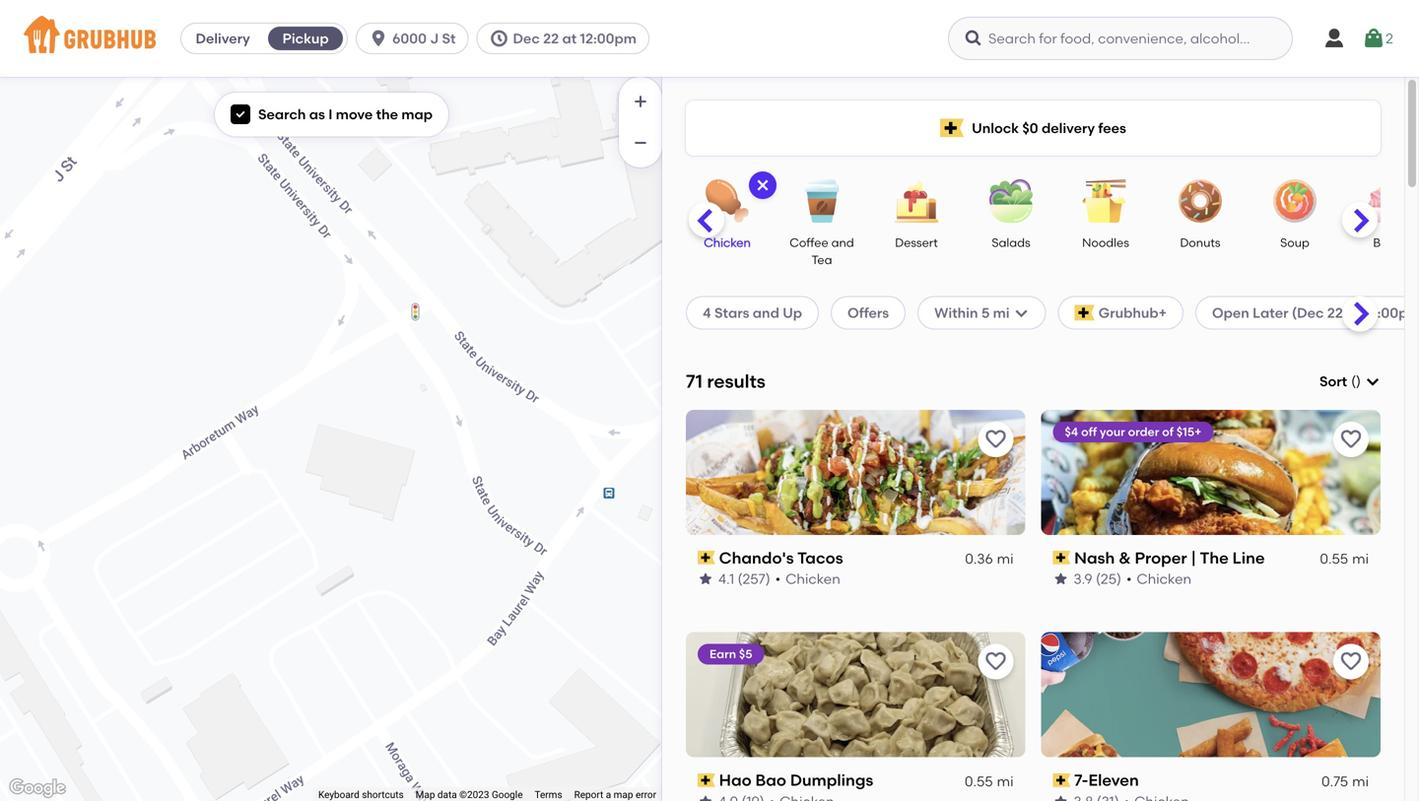 Task type: vqa. For each thing, say whether or not it's contained in the screenshot.
Bento to the top
no



Task type: locate. For each thing, give the bounding box(es) containing it.
0 horizontal spatial 22
[[543, 30, 559, 47]]

map right "the"
[[402, 106, 433, 123]]

0.55 for nash & proper | the line
[[1320, 551, 1349, 567]]

hao bao dumplings logo image
[[686, 633, 1026, 758]]

chicken down proper
[[1137, 571, 1192, 587]]

map
[[416, 789, 435, 801]]

1 horizontal spatial 0.55
[[1320, 551, 1349, 567]]

• chicken down proper
[[1127, 571, 1192, 587]]

• right (25)
[[1127, 571, 1132, 587]]

2 horizontal spatial chicken
[[1137, 571, 1192, 587]]

at right dec
[[562, 30, 577, 47]]

12:00pm up plus icon
[[580, 30, 637, 47]]

0 horizontal spatial chicken
[[704, 236, 751, 250]]

your
[[1100, 425, 1125, 439]]

2 • chicken from the left
[[1127, 571, 1192, 587]]

map region
[[0, 49, 815, 801]]

later
[[1253, 304, 1289, 321]]

4
[[703, 304, 711, 321]]

subscription pass image
[[1053, 551, 1071, 565], [698, 774, 715, 788], [1053, 774, 1071, 788]]

22
[[543, 30, 559, 47], [1328, 304, 1343, 321]]

2 • from the left
[[1127, 571, 1132, 587]]

0 vertical spatial 0.55
[[1320, 551, 1349, 567]]

1 horizontal spatial 22
[[1328, 304, 1343, 321]]

open later (dec 22 at 12:00pm
[[1213, 304, 1420, 321]]

and
[[832, 236, 854, 250], [753, 304, 780, 321]]

0.55 mi right line
[[1320, 551, 1369, 567]]

• chicken down tacos
[[775, 571, 841, 587]]

0 horizontal spatial at
[[562, 30, 577, 47]]

chicken image
[[693, 179, 762, 223]]

chicken
[[704, 236, 751, 250], [786, 571, 841, 587], [1137, 571, 1192, 587]]

6000 j st button
[[356, 23, 477, 54]]

dumplings
[[790, 771, 874, 790]]

keyboard
[[318, 789, 360, 801]]

1 horizontal spatial chicken
[[786, 571, 841, 587]]

0 horizontal spatial 0.55 mi
[[965, 773, 1014, 790]]

©2023
[[460, 789, 489, 801]]

1 horizontal spatial 0.55 mi
[[1320, 551, 1369, 567]]

delivery
[[1042, 120, 1095, 136]]

1 vertical spatial 22
[[1328, 304, 1343, 321]]

0.75
[[1322, 773, 1349, 790]]

Search for food, convenience, alcohol... search field
[[948, 17, 1293, 60]]

|
[[1191, 548, 1197, 568]]

within 5 mi
[[935, 304, 1010, 321]]

1 horizontal spatial map
[[614, 789, 633, 801]]

0 horizontal spatial • chicken
[[775, 571, 841, 587]]

subscription pass image for hao bao dumplings
[[698, 774, 715, 788]]

up
[[783, 304, 802, 321]]

1 • from the left
[[775, 571, 781, 587]]

noodles
[[1082, 236, 1130, 250]]

svg image inside 2 button
[[1362, 27, 1386, 50]]

order
[[1128, 425, 1160, 439]]

0 horizontal spatial map
[[402, 106, 433, 123]]

12:00pm inside dec 22 at 12:00pm button
[[580, 30, 637, 47]]

and left up
[[753, 304, 780, 321]]

chicken down chicken image
[[704, 236, 751, 250]]

delivery button
[[181, 23, 264, 54]]

and up tea on the right
[[832, 236, 854, 250]]

bowls
[[1374, 236, 1406, 250]]

1 vertical spatial 0.55
[[965, 773, 993, 790]]

tea
[[812, 253, 833, 267]]

nash & proper | the line
[[1075, 548, 1265, 568]]

eleven
[[1089, 771, 1139, 790]]

1 vertical spatial and
[[753, 304, 780, 321]]

map right a on the left bottom
[[614, 789, 633, 801]]

the
[[376, 106, 398, 123]]

chando's tacos logo image
[[686, 410, 1026, 535]]

0 vertical spatial 12:00pm
[[580, 30, 637, 47]]

dec 22 at 12:00pm button
[[477, 23, 657, 54]]

1 vertical spatial 12:00pm
[[1364, 304, 1420, 321]]

subscription pass image left 7-
[[1053, 774, 1071, 788]]

$5
[[739, 647, 753, 662]]

grubhub plus flag logo image
[[941, 119, 964, 138], [1075, 305, 1095, 321]]

0 horizontal spatial •
[[775, 571, 781, 587]]

0 vertical spatial map
[[402, 106, 433, 123]]

star icon image for chando's tacos
[[698, 571, 714, 587]]

star icon image for nash & proper | the line
[[1053, 571, 1069, 587]]

star icon image for hao bao dumplings
[[698, 794, 714, 801]]

i
[[329, 106, 333, 123]]

subscription pass image
[[698, 551, 715, 565]]

1 vertical spatial at
[[1347, 304, 1361, 321]]

1 horizontal spatial grubhub plus flag logo image
[[1075, 305, 1095, 321]]

$4 off your order of $15+
[[1065, 425, 1202, 439]]

4.1 (257)
[[719, 571, 771, 587]]

minus icon image
[[631, 133, 651, 153]]

0 vertical spatial 22
[[543, 30, 559, 47]]

subscription pass image left "nash"
[[1053, 551, 1071, 565]]

5
[[982, 304, 990, 321]]

22 right dec
[[543, 30, 559, 47]]

•
[[775, 571, 781, 587], [1127, 571, 1132, 587]]

1 horizontal spatial and
[[832, 236, 854, 250]]

2 vertical spatial svg image
[[1365, 374, 1381, 390]]

svg image inside main navigation navigation
[[964, 29, 984, 48]]

svg image right )
[[1365, 374, 1381, 390]]

0 vertical spatial 0.55 mi
[[1320, 551, 1369, 567]]

google
[[492, 789, 523, 801]]

0.55 mi for nash & proper | the line
[[1320, 551, 1369, 567]]

salads
[[992, 236, 1031, 250]]

1 • chicken from the left
[[775, 571, 841, 587]]

)
[[1356, 373, 1361, 390]]

0 horizontal spatial grubhub plus flag logo image
[[941, 119, 964, 138]]

grubhub plus flag logo image left grubhub+
[[1075, 305, 1095, 321]]

0 horizontal spatial 12:00pm
[[580, 30, 637, 47]]

move
[[336, 106, 373, 123]]

at right (dec
[[1347, 304, 1361, 321]]

mi for nash & proper | the line
[[1353, 551, 1369, 567]]

salads image
[[977, 179, 1046, 223]]

0.55 mi
[[1320, 551, 1369, 567], [965, 773, 1014, 790]]

$0
[[1023, 120, 1039, 136]]

hao bao dumplings
[[719, 771, 874, 790]]

0 vertical spatial and
[[832, 236, 854, 250]]

svg image
[[964, 29, 984, 48], [235, 109, 246, 120], [1365, 374, 1381, 390]]

svg image up unlock
[[964, 29, 984, 48]]

save this restaurant image
[[1340, 428, 1363, 451], [984, 650, 1008, 674], [1340, 650, 1363, 674]]

0.55 mi for hao bao dumplings
[[965, 773, 1014, 790]]

1 horizontal spatial • chicken
[[1127, 571, 1192, 587]]

mi for chando's tacos
[[997, 551, 1014, 567]]

1 horizontal spatial •
[[1127, 571, 1132, 587]]

0 horizontal spatial 0.55
[[965, 773, 993, 790]]

save this restaurant button
[[978, 422, 1014, 457], [1334, 422, 1369, 457], [978, 644, 1014, 680], [1334, 644, 1369, 680]]

12:00pm down bowls
[[1364, 304, 1420, 321]]

google image
[[5, 776, 70, 801]]

as
[[309, 106, 325, 123]]

22 right (dec
[[1328, 304, 1343, 321]]

mi for 7-eleven
[[1353, 773, 1369, 790]]

2 horizontal spatial svg image
[[1365, 374, 1381, 390]]

subscription pass image for 7-eleven
[[1053, 774, 1071, 788]]

1 vertical spatial svg image
[[235, 109, 246, 120]]

None field
[[1320, 372, 1381, 392]]

$4
[[1065, 425, 1079, 439]]

hao
[[719, 771, 752, 790]]

6000 j st
[[392, 30, 456, 47]]

0 vertical spatial grubhub plus flag logo image
[[941, 119, 964, 138]]

• chicken
[[775, 571, 841, 587], [1127, 571, 1192, 587]]

0.55
[[1320, 551, 1349, 567], [965, 773, 993, 790]]

search
[[258, 106, 306, 123]]

0 vertical spatial svg image
[[964, 29, 984, 48]]

save this restaurant image
[[984, 428, 1008, 451]]

grubhub plus flag logo image for unlock $0 delivery fees
[[941, 119, 964, 138]]

3.9
[[1074, 571, 1093, 587]]

grubhub plus flag logo image left unlock
[[941, 119, 964, 138]]

keyboard shortcuts
[[318, 789, 404, 801]]

shortcuts
[[362, 789, 404, 801]]

map
[[402, 106, 433, 123], [614, 789, 633, 801]]

star icon image
[[698, 571, 714, 587], [1053, 571, 1069, 587], [698, 794, 714, 801], [1053, 794, 1069, 801]]

svg image left the search
[[235, 109, 246, 120]]

1 horizontal spatial at
[[1347, 304, 1361, 321]]

terms
[[535, 789, 562, 801]]

0.55 mi left 7-
[[965, 773, 1014, 790]]

1 vertical spatial 0.55 mi
[[965, 773, 1014, 790]]

the
[[1200, 548, 1229, 568]]

subscription pass image left "hao"
[[698, 774, 715, 788]]

1 horizontal spatial svg image
[[964, 29, 984, 48]]

stars
[[715, 304, 750, 321]]

tacos
[[798, 548, 843, 568]]

0 horizontal spatial and
[[753, 304, 780, 321]]

12:00pm
[[580, 30, 637, 47], [1364, 304, 1420, 321]]

• down chando's tacos
[[775, 571, 781, 587]]

none field containing sort
[[1320, 372, 1381, 392]]

1 vertical spatial grubhub plus flag logo image
[[1075, 305, 1095, 321]]

• for tacos
[[775, 571, 781, 587]]

chicken down tacos
[[786, 571, 841, 587]]

svg image
[[1323, 27, 1347, 50], [1362, 27, 1386, 50], [369, 29, 389, 48], [489, 29, 509, 48], [755, 177, 771, 193], [1014, 305, 1030, 321]]

donuts image
[[1166, 179, 1235, 223]]

0 vertical spatial at
[[562, 30, 577, 47]]



Task type: describe. For each thing, give the bounding box(es) containing it.
0 horizontal spatial svg image
[[235, 109, 246, 120]]

71
[[686, 371, 703, 392]]

nash & proper | the line logo image
[[1041, 410, 1381, 535]]

soup
[[1281, 236, 1310, 250]]

st
[[442, 30, 456, 47]]

svg image inside dec 22 at 12:00pm button
[[489, 29, 509, 48]]

and inside coffee and tea
[[832, 236, 854, 250]]

report
[[574, 789, 604, 801]]

fees
[[1099, 120, 1127, 136]]

• for &
[[1127, 571, 1132, 587]]

delivery
[[196, 30, 250, 47]]

(dec
[[1292, 304, 1324, 321]]

chando's tacos
[[719, 548, 843, 568]]

1 vertical spatial map
[[614, 789, 633, 801]]

donuts
[[1180, 236, 1221, 250]]

dessert image
[[882, 179, 951, 223]]

terms link
[[535, 789, 562, 801]]

proper
[[1135, 548, 1188, 568]]

dessert
[[895, 236, 938, 250]]

• chicken for tacos
[[775, 571, 841, 587]]

22 inside button
[[543, 30, 559, 47]]

7-eleven logo image
[[1041, 633, 1381, 758]]

(257)
[[738, 571, 771, 587]]

7-eleven
[[1075, 771, 1139, 790]]

results
[[707, 371, 766, 392]]

71 results
[[686, 371, 766, 392]]

save this restaurant image for nash & proper | the line
[[1340, 428, 1363, 451]]

open
[[1213, 304, 1250, 321]]

0.75 mi
[[1322, 773, 1369, 790]]

of
[[1162, 425, 1174, 439]]

earn
[[710, 647, 736, 662]]

(
[[1352, 373, 1356, 390]]

chando's
[[719, 548, 794, 568]]

$15+
[[1177, 425, 1202, 439]]

sort ( )
[[1320, 373, 1361, 390]]

plus icon image
[[631, 92, 651, 111]]

map data ©2023 google
[[416, 789, 523, 801]]

&
[[1119, 548, 1131, 568]]

chicken for nash & proper | the line
[[1137, 571, 1192, 587]]

coffee
[[790, 236, 829, 250]]

coffee and tea image
[[788, 179, 857, 223]]

(25)
[[1096, 571, 1122, 587]]

mi for hao bao dumplings
[[997, 773, 1014, 790]]

2 button
[[1362, 21, 1394, 56]]

line
[[1233, 548, 1265, 568]]

0.36 mi
[[965, 551, 1014, 567]]

error
[[636, 789, 657, 801]]

coffee and tea
[[790, 236, 854, 267]]

7-
[[1075, 771, 1089, 790]]

4.1
[[719, 571, 735, 587]]

subscription pass image for nash & proper | the line
[[1053, 551, 1071, 565]]

2
[[1386, 30, 1394, 47]]

keyboard shortcuts button
[[318, 788, 404, 801]]

0.36
[[965, 551, 993, 567]]

a
[[606, 789, 611, 801]]

3.9 (25)
[[1074, 571, 1122, 587]]

at inside button
[[562, 30, 577, 47]]

within
[[935, 304, 978, 321]]

offers
[[848, 304, 889, 321]]

bao
[[756, 771, 787, 790]]

earn $5
[[710, 647, 753, 662]]

4 stars and up
[[703, 304, 802, 321]]

j
[[430, 30, 439, 47]]

grubhub plus flag logo image for grubhub+
[[1075, 305, 1095, 321]]

0.55 for hao bao dumplings
[[965, 773, 993, 790]]

report a map error link
[[574, 789, 657, 801]]

star icon image for 7-eleven
[[1053, 794, 1069, 801]]

unlock
[[972, 120, 1019, 136]]

unlock $0 delivery fees
[[972, 120, 1127, 136]]

report a map error
[[574, 789, 657, 801]]

dec
[[513, 30, 540, 47]]

dec 22 at 12:00pm
[[513, 30, 637, 47]]

svg image inside 6000 j st button
[[369, 29, 389, 48]]

6000
[[392, 30, 427, 47]]

pickup button
[[264, 23, 347, 54]]

data
[[438, 789, 457, 801]]

main navigation navigation
[[0, 0, 1420, 77]]

pickup
[[283, 30, 329, 47]]

• chicken for &
[[1127, 571, 1192, 587]]

save this restaurant image for hao bao dumplings
[[984, 650, 1008, 674]]

soup image
[[1261, 179, 1330, 223]]

noodles image
[[1072, 179, 1141, 223]]

search as i move the map
[[258, 106, 433, 123]]

sort
[[1320, 373, 1348, 390]]

nash
[[1075, 548, 1115, 568]]

off
[[1081, 425, 1097, 439]]

chicken for chando's tacos
[[786, 571, 841, 587]]

1 horizontal spatial 12:00pm
[[1364, 304, 1420, 321]]

grubhub+
[[1099, 304, 1167, 321]]



